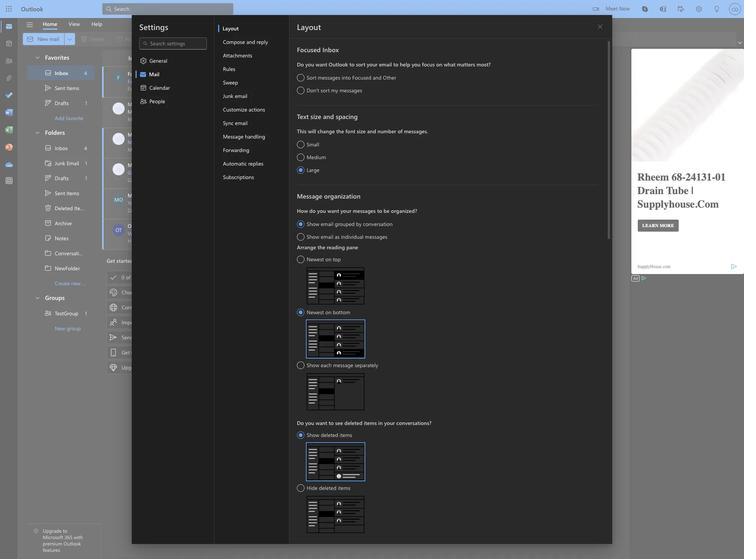 Task type: vqa. For each thing, say whether or not it's contained in the screenshot.
favorites tree
yes



Task type: describe. For each thing, give the bounding box(es) containing it.
0 horizontal spatial sort
[[321, 87, 330, 94]]

dialog containing settings
[[0, 0, 745, 559]]

this will change the font size and number of messages.
[[297, 128, 429, 135]]

customize
[[223, 106, 247, 113]]

favorites tree
[[27, 47, 94, 125]]

outlook right "download" at the bottom right of the page
[[480, 329, 498, 336]]

you've joined the testgroup group
[[128, 199, 210, 207]]

junk inside  junk email
[[55, 159, 65, 167]]

your down the team
[[158, 230, 169, 237]]

contacts
[[139, 319, 158, 326]]

excel image
[[5, 127, 13, 134]]

 tree item
[[27, 156, 94, 171]]


[[219, 55, 227, 62]]

mt for microsoft account security info was added
[[115, 135, 123, 142]]

focused inside do you want outlook to sort your email to help you focus on what matters most? option group
[[352, 74, 372, 81]]

wed 10/4 for was
[[198, 139, 217, 145]]

upgrade for upgrade to microsoft 365 with premium outlook features
[[43, 528, 62, 534]]

email for sync email
[[235, 119, 248, 127]]

welcome
[[128, 230, 150, 237]]

as inside 'how do you want your messages to be organized?' option group
[[335, 233, 340, 240]]

 for 
[[44, 174, 52, 182]]

sync
[[223, 119, 234, 127]]

forwarding button
[[218, 144, 289, 157]]

 button
[[145, 52, 157, 64]]

calendar image
[[5, 40, 13, 48]]

do you want outlook to sort your email to help you focus on what matters most? option group
[[297, 59, 598, 95]]

 for 
[[140, 98, 147, 105]]

show for show deleted items
[[307, 432, 320, 439]]

email
[[67, 159, 79, 167]]

your left phone at the bottom of page
[[402, 329, 413, 336]]

message handling button
[[218, 130, 289, 144]]

microsoft image
[[113, 163, 125, 175]]

microsoft account team for microsoft account security info verification
[[128, 101, 183, 108]]

1 inside favorites tree
[[85, 99, 87, 107]]

spacing
[[336, 112, 358, 121]]

favorite
[[66, 114, 83, 122]]

testgroup inside message list no conversations selected list box
[[170, 199, 194, 207]]

outlook up welcome
[[128, 222, 147, 230]]

arrange the reading pane option group
[[297, 242, 598, 412]]

import
[[122, 319, 138, 326]]


[[147, 54, 155, 62]]

upgrade to microsoft 365 with premium outlook features
[[43, 528, 83, 553]]

items for 2nd  tree item from the top of the page
[[67, 190, 79, 197]]

account down calendar
[[151, 101, 170, 108]]

your up grouped
[[341, 207, 352, 215]]

newest for newest on top
[[307, 256, 324, 263]]

 tree item
[[27, 231, 94, 246]]

subscriptions
[[223, 174, 254, 181]]

to do image
[[5, 92, 13, 100]]

how do you want your messages to be organized? option group
[[297, 205, 598, 242]]

sort messages into focused and other
[[307, 74, 397, 81]]

to left "help"
[[394, 61, 399, 68]]

message list section
[[102, 48, 285, 559]]

left-rail-appbar navigation
[[2, 18, 17, 174]]

messages down sort messages into focused and other
[[340, 87, 362, 94]]

do for do you want outlook to sort your email to help you focus on what matters most?
[[297, 61, 304, 68]]

outlook down send a message
[[131, 349, 150, 356]]


[[44, 219, 52, 227]]

and right the pc
[[258, 169, 267, 176]]

microsoft account team image for microsoft account security info verification
[[113, 103, 125, 115]]

joined
[[145, 199, 159, 207]]

the inside option group
[[318, 244, 326, 251]]

 conversation history
[[44, 249, 103, 257]]

what
[[444, 61, 456, 68]]

arrange the reading pane
[[297, 244, 358, 251]]

Search settings search field
[[148, 40, 199, 47]]

as inside  mark all as read
[[335, 35, 340, 42]]

wed 10/4 for outlook.com
[[198, 231, 217, 237]]

to down get outlook mobile
[[143, 364, 148, 371]]

mt for microsoft account security info verification
[[115, 105, 123, 112]]

 inbox for second the  tree item from the bottom
[[44, 69, 68, 77]]

1 hotel from the left
[[161, 78, 174, 85]]

 button
[[22, 18, 37, 31]]

 mark all as read
[[306, 35, 351, 43]]


[[110, 274, 117, 281]]

1  tree item from the top
[[27, 65, 94, 80]]

drafts for 
[[55, 174, 69, 182]]

started
[[116, 257, 133, 264]]

four for four seasons hotels and resorts
[[128, 70, 139, 77]]

your up sort messages into focused and other
[[367, 61, 378, 68]]

account up the know at the top of page
[[152, 139, 171, 146]]

size inside "option group"
[[357, 128, 366, 135]]

focused inbox
[[297, 45, 339, 54]]

new inside message list no conversations selected list box
[[170, 230, 180, 237]]

1 vertical spatial mobile
[[500, 329, 516, 336]]


[[44, 159, 52, 167]]

microsoft account team image for microsoft account security info was added
[[113, 133, 125, 145]]

you right do
[[317, 207, 326, 215]]

people image
[[5, 57, 13, 65]]

 inbox for 2nd the  tree item from the top
[[44, 144, 68, 152]]

 newfolder
[[44, 264, 80, 272]]

message for message organization
[[297, 192, 323, 200]]

and up the change
[[323, 112, 334, 121]]

reading
[[327, 244, 345, 251]]

 for folders
[[35, 129, 41, 135]]

download
[[455, 329, 478, 336]]

confirm time zone
[[122, 304, 165, 311]]

m
[[116, 166, 121, 173]]


[[44, 204, 52, 212]]

actions
[[249, 106, 265, 113]]

 for  newfolder
[[44, 264, 52, 272]]

 tree item for 
[[27, 171, 94, 186]]

messages up don't sort my messages at left top
[[318, 74, 340, 81]]

outlook up you've joined the testgroup group
[[152, 192, 171, 199]]

premium features image
[[33, 529, 39, 534]]

qr
[[370, 329, 377, 336]]

items for show deleted items
[[340, 432, 352, 439]]

1 vertical spatial want
[[328, 207, 339, 215]]

groups tree item
[[27, 291, 94, 306]]

inbox inside the 'inbox '
[[128, 54, 144, 62]]

 button
[[217, 53, 229, 63]]

you up show deleted items at left
[[306, 420, 314, 427]]

items for hide deleted items
[[338, 485, 351, 492]]

application containing settings
[[0, 0, 745, 559]]

0 vertical spatial items
[[364, 420, 377, 427]]

send a message
[[122, 334, 159, 341]]

to left 'back'
[[211, 169, 216, 176]]

conversation
[[55, 250, 85, 257]]

now
[[620, 5, 630, 12]]

home button
[[37, 18, 63, 30]]

in
[[379, 420, 383, 427]]

settings heading
[[139, 21, 168, 32]]

compose and reply button
[[218, 35, 289, 49]]

to left be on the top of the page
[[377, 207, 382, 215]]

1  tree item from the top
[[27, 80, 94, 95]]

group inside 'tree item'
[[67, 325, 81, 332]]

and inside do you want outlook to sort your email to help you focus on what matters most? option group
[[373, 74, 382, 81]]

deleted for hide deleted items
[[319, 485, 337, 492]]

-
[[192, 78, 194, 85]]

medium
[[307, 154, 326, 161]]

phone
[[414, 329, 429, 336]]

 sent items inside favorites tree
[[44, 84, 79, 92]]

change
[[318, 128, 335, 135]]

mo
[[114, 196, 123, 203]]

inbox heading
[[119, 50, 157, 66]]

subscriptions button
[[218, 171, 289, 184]]

move & delete group
[[23, 32, 255, 47]]

notes
[[55, 235, 69, 242]]

show for show email as individual messages
[[307, 233, 320, 240]]

2  from the top
[[44, 189, 52, 197]]

you up sort at the top left of the page
[[306, 61, 314, 68]]

add favorite
[[55, 114, 83, 122]]

to up sort messages into focused and other
[[350, 61, 355, 68]]

info for verification
[[190, 108, 199, 115]]

do you want to see deleted items in your conversations?
[[297, 420, 432, 427]]

0
[[122, 274, 125, 281]]

set your advertising preferences image
[[641, 275, 647, 281]]

2  tree item from the top
[[27, 140, 94, 156]]

message handling
[[223, 133, 265, 140]]

 tree item for 
[[27, 95, 94, 110]]

four seasons hotels and resorts
[[128, 70, 205, 77]]

you right "help"
[[412, 61, 421, 68]]

4 for second the  tree item from the bottom
[[84, 69, 87, 76]]

get for get to know your onedrive – how to back up your pc and mobile
[[128, 169, 136, 176]]

view
[[69, 20, 80, 27]]

calendar
[[150, 84, 170, 91]]

2  tree item from the top
[[27, 186, 94, 201]]

4 for 2nd the  tree item from the top
[[84, 144, 87, 152]]

wed for outlook.com
[[198, 231, 207, 237]]

items for  tree item
[[74, 205, 87, 212]]

want for outlook
[[316, 61, 327, 68]]

 junk email
[[44, 159, 79, 167]]

layout heading
[[297, 21, 321, 32]]

wed 10/4 for verification
[[198, 109, 217, 115]]

of inside message list no conversations selected list box
[[126, 274, 131, 281]]

rules button
[[218, 62, 289, 76]]

deleted for show deleted items
[[321, 432, 338, 439]]

help
[[400, 61, 411, 68]]

with for 365
[[74, 534, 83, 541]]

wed for verification
[[198, 109, 207, 115]]

 drafts for 
[[44, 174, 69, 182]]


[[140, 57, 147, 65]]

look
[[152, 289, 162, 296]]

team for was
[[172, 131, 184, 138]]

mark
[[315, 35, 327, 42]]

separately
[[355, 362, 378, 369]]

microsoft inside upgrade to microsoft 365 with premium outlook features
[[43, 534, 63, 541]]

 notes
[[44, 234, 69, 242]]

and inside this will change the font size and number of messages. "option group"
[[367, 128, 376, 135]]

replies
[[248, 160, 264, 167]]

sync email button
[[218, 116, 289, 130]]

features
[[43, 547, 60, 553]]

wed for was
[[198, 139, 207, 145]]

 button
[[595, 21, 607, 33]]

 sent items inside tree
[[44, 189, 79, 197]]

ot
[[115, 227, 122, 234]]

into
[[342, 74, 351, 81]]

show email as individual messages
[[307, 233, 388, 240]]

premium
[[43, 541, 62, 547]]

wed 10/4 for group
[[198, 200, 217, 206]]

folder
[[82, 280, 96, 287]]

 for 2nd the  tree item from the top
[[44, 144, 52, 152]]

email inside option group
[[379, 61, 392, 68]]

text size and spacing
[[297, 112, 358, 121]]

 tree item
[[27, 216, 94, 231]]

onedrive
[[171, 169, 193, 176]]

do you want to see deleted items in your conversations? option group
[[297, 418, 598, 535]]


[[110, 289, 117, 296]]

 testgroup
[[44, 310, 78, 317]]

 tree item
[[27, 306, 94, 321]]

layout inside tab panel
[[297, 21, 321, 32]]

arrange
[[297, 244, 316, 251]]

email for show email grouped by conversation
[[321, 221, 334, 228]]

10/4 for group
[[208, 200, 217, 206]]

your down automatic replies
[[238, 169, 248, 176]]

to left the know at the top of page
[[138, 169, 143, 176]]

–
[[194, 169, 197, 176]]

email for junk email
[[235, 92, 248, 100]]

help button
[[86, 18, 108, 30]]

microsoft account team for microsoft account security info was added
[[128, 131, 184, 138]]

powerpoint image
[[5, 144, 13, 151]]

0 vertical spatial deleted
[[345, 420, 363, 427]]

365 for upgrade to microsoft 365 with premium outlook features
[[65, 534, 72, 541]]

inbox inside tree
[[55, 144, 68, 152]]


[[110, 334, 117, 341]]

account down people
[[151, 108, 170, 115]]

files image
[[5, 75, 13, 82]]

Select a conversation checkbox
[[113, 194, 128, 206]]

tags group
[[302, 32, 533, 47]]

team for verification
[[171, 101, 183, 108]]



Task type: locate. For each thing, give the bounding box(es) containing it.
 tree item
[[27, 95, 94, 110], [27, 171, 94, 186]]

 button
[[207, 53, 217, 63]]

upgrade for upgrade to microsoft 365
[[122, 364, 142, 371]]

2  tree item from the top
[[27, 261, 94, 276]]

0 horizontal spatial junk
[[55, 159, 65, 167]]

 button for folders
[[31, 125, 44, 139]]

2 seasons from the top
[[140, 78, 159, 85]]

 drafts inside favorites tree
[[44, 99, 69, 107]]

1  inbox from the top
[[44, 69, 68, 77]]

1 seasons from the top
[[140, 70, 159, 77]]

inbox inside layout tab panel
[[323, 45, 339, 54]]

1 right email
[[85, 159, 87, 167]]

automatic replies button
[[218, 157, 289, 171]]

seasons for hotels
[[140, 70, 159, 77]]

2 drafts from the top
[[55, 174, 69, 182]]

drafts down  junk email
[[55, 174, 69, 182]]

365 for upgrade to microsoft 365
[[173, 364, 182, 371]]

1 down  tree item on the left top of page
[[85, 174, 87, 182]]

2 wed from the top
[[198, 139, 207, 145]]

code
[[378, 329, 390, 336]]

hotel
[[161, 78, 174, 85], [232, 78, 245, 85]]

0 vertical spatial  inbox
[[44, 69, 68, 77]]

microsoft account security info verification
[[128, 108, 226, 115]]

 inside favorites tree
[[44, 99, 52, 107]]

new group tree item
[[27, 321, 94, 336]]

1 vertical spatial newest
[[307, 309, 324, 316]]

your left look
[[141, 289, 151, 296]]

message for each
[[333, 362, 354, 369]]

1 horizontal spatial mobile
[[268, 169, 285, 176]]


[[26, 21, 34, 29]]

0 vertical spatial  drafts
[[44, 99, 69, 107]]

onedrive image
[[5, 161, 13, 169]]

mt inside select a conversation option
[[115, 105, 123, 112]]


[[44, 234, 52, 242]]

1 show from the top
[[307, 221, 320, 228]]

1 newest from the top
[[307, 256, 324, 263]]

0 vertical spatial microsoft account team
[[128, 101, 183, 108]]

new inside tree item
[[71, 280, 81, 287]]

items up  deleted items
[[67, 190, 79, 197]]

junk down sweep
[[223, 92, 234, 100]]

2  sent items from the top
[[44, 189, 79, 197]]

1 vertical spatial 365
[[65, 534, 72, 541]]

message for a
[[139, 334, 159, 341]]

0 vertical spatial  tree item
[[27, 80, 94, 95]]

1 sent from the top
[[55, 84, 65, 91]]

10/4 for onedrive
[[208, 170, 217, 176]]

ad
[[634, 276, 638, 281]]

1 right  testgroup
[[85, 310, 87, 317]]

and inside compose and reply button
[[247, 38, 255, 45]]

1 4 from the top
[[84, 69, 87, 76]]

seasons for hotel
[[140, 78, 159, 85]]

security for was
[[172, 139, 191, 146]]

miami
[[175, 78, 190, 85]]

items for first  tree item
[[67, 84, 79, 91]]

 inside favorites tree
[[44, 69, 52, 77]]

this will change the font size and number of messages. option group
[[297, 126, 598, 175]]

group inside message list no conversations selected list box
[[196, 199, 210, 207]]

see
[[335, 420, 343, 427]]

sweep button
[[218, 76, 289, 89]]

 inbox down folders
[[44, 144, 68, 152]]

testgroup inside  testgroup
[[55, 310, 78, 317]]

4
[[84, 69, 87, 76], [84, 144, 87, 152]]

how inside option group
[[297, 207, 308, 215]]

inbox left  button
[[128, 54, 144, 62]]

back
[[217, 169, 228, 176]]

outlook banner
[[0, 0, 745, 18]]

 tree item up deleted
[[27, 186, 94, 201]]

 for  testgroup
[[44, 310, 52, 317]]

show deleted items
[[307, 432, 352, 439]]

1  tree item from the top
[[27, 95, 94, 110]]

deleted right hide
[[319, 485, 337, 492]]

1 vertical spatial junk
[[55, 159, 65, 167]]

 button inside favorites tree item
[[31, 50, 44, 64]]

f
[[117, 74, 120, 81]]

3  button from the top
[[31, 291, 44, 305]]

more apps image
[[5, 177, 13, 185]]

0 vertical spatial  button
[[31, 50, 44, 64]]

items
[[364, 420, 377, 427], [340, 432, 352, 439], [338, 485, 351, 492]]

hotel down four seasons hotels and resorts
[[161, 78, 174, 85]]

wed for onedrive
[[198, 170, 207, 176]]

rules
[[223, 65, 236, 73]]

seasons down four seasons hotels and resorts
[[140, 78, 159, 85]]

1 horizontal spatial hotel
[[232, 78, 245, 85]]

2  drafts from the top
[[44, 174, 69, 182]]

items down 'see'
[[340, 432, 352, 439]]

1 vertical spatial with
[[74, 534, 83, 541]]

microsoft account team image
[[113, 103, 125, 115], [113, 133, 125, 145]]

1 vertical spatial 
[[44, 310, 52, 317]]


[[598, 24, 604, 30]]

mt
[[115, 105, 123, 112], [115, 135, 123, 142]]

 for groups
[[35, 295, 41, 301]]

mt inside checkbox
[[115, 135, 123, 142]]

0 vertical spatial do
[[297, 61, 304, 68]]

1 horizontal spatial sort
[[356, 61, 366, 68]]

message inside arrange the reading pane option group
[[333, 362, 354, 369]]

grouped
[[335, 221, 355, 228]]

 general
[[140, 57, 167, 65]]

items up favorite at the left top of the page
[[67, 84, 79, 91]]

on left what
[[436, 61, 443, 68]]

deleted
[[345, 420, 363, 427], [321, 432, 338, 439], [319, 485, 337, 492]]

 drafts for 
[[44, 99, 69, 107]]

show for show email grouped by conversation
[[307, 221, 320, 228]]

2 vertical spatial want
[[316, 420, 327, 427]]

 left newfolder
[[44, 264, 52, 272]]

wed for group
[[198, 200, 207, 206]]

1 horizontal spatial 
[[140, 98, 147, 105]]

show inside arrange the reading pane option group
[[307, 362, 320, 369]]

0 vertical spatial want
[[316, 61, 327, 68]]

4 wed from the top
[[198, 200, 207, 206]]

1 inside  'tree item'
[[85, 310, 87, 317]]

folders tree item
[[27, 125, 94, 140]]

email up arrange the reading pane
[[321, 233, 334, 240]]

sort
[[307, 74, 317, 81]]

to left 'see'
[[329, 420, 334, 427]]

0 vertical spatial sent
[[55, 84, 65, 91]]

1 microsoft account team from the top
[[128, 101, 183, 108]]

0 vertical spatial how
[[198, 169, 209, 176]]

choose your look
[[122, 289, 162, 296]]

conversation
[[363, 221, 393, 228]]

4 wed 10/4 from the top
[[198, 200, 217, 206]]

1 vertical spatial info
[[192, 139, 202, 146]]

 down groups
[[44, 310, 52, 317]]

1 horizontal spatial group
[[196, 199, 210, 207]]

dialog
[[0, 0, 745, 559]]

the up newest on top
[[318, 244, 326, 251]]

team up microsoft account security info was added
[[172, 131, 184, 138]]

0 horizontal spatial mobile
[[152, 349, 168, 356]]

1  from the top
[[44, 99, 52, 107]]

hide
[[307, 485, 318, 492]]

settings tab list
[[132, 15, 215, 544]]

as up 'reading'
[[335, 233, 340, 240]]

4 down folders "tree item"
[[84, 144, 87, 152]]

 down favorites
[[44, 69, 52, 77]]

show for show each message separately
[[307, 362, 320, 369]]

to down the team
[[151, 230, 156, 237]]

2 do from the top
[[297, 420, 304, 427]]

Select a conversation checkbox
[[113, 224, 128, 236]]

tab list
[[37, 18, 108, 30]]

pane
[[347, 244, 358, 251]]

0 vertical spatial 
[[44, 69, 52, 77]]

0 horizontal spatial message
[[223, 133, 244, 140]]

upgrade inside message list no conversations selected list box
[[122, 364, 142, 371]]

2  from the top
[[44, 174, 52, 182]]

1 vertical spatial sort
[[321, 87, 330, 94]]

new
[[55, 325, 65, 332]]

4 inside favorites tree
[[84, 69, 87, 76]]

focused down the ''
[[297, 45, 321, 54]]

upgrade up premium
[[43, 528, 62, 534]]

1 vertical spatial do
[[297, 420, 304, 427]]

small
[[307, 141, 319, 148]]

2 microsoft account team image from the top
[[113, 133, 125, 145]]

size right font
[[357, 128, 366, 135]]

 inside settings tab list
[[140, 98, 147, 105]]

1 vertical spatial  drafts
[[44, 174, 69, 182]]

email left grouped
[[321, 221, 334, 228]]

do inside message organization element
[[297, 420, 304, 427]]

create new folder tree item
[[27, 276, 96, 291]]

 tree item
[[27, 201, 94, 216]]

upgrade right 
[[122, 364, 142, 371]]

favorites tree item
[[27, 50, 94, 65]]

1 vertical spatial drafts
[[55, 174, 69, 182]]

add favorite tree item
[[27, 110, 94, 125]]

outlook.com
[[181, 230, 212, 237]]

1 drafts from the top
[[55, 99, 69, 107]]

 button left favorites
[[31, 50, 44, 64]]

0 vertical spatial microsoft account team image
[[113, 103, 125, 115]]

0 vertical spatial message
[[223, 133, 244, 140]]

2 vertical spatial deleted
[[319, 485, 337, 492]]

1 vertical spatial microsoft account team
[[128, 131, 184, 138]]

outlook inside banner
[[21, 5, 43, 13]]

outlook link
[[21, 0, 43, 18]]

tab list containing home
[[37, 18, 108, 30]]

 button left folders
[[31, 125, 44, 139]]

1 vertical spatial 4
[[84, 144, 87, 152]]

1 horizontal spatial focused
[[352, 74, 372, 81]]

meet
[[606, 5, 618, 12]]

info left verification in the top left of the page
[[190, 108, 199, 115]]

account right outlook.com
[[214, 230, 233, 237]]

0 horizontal spatial 
[[44, 310, 52, 317]]

1 horizontal spatial new
[[170, 230, 180, 237]]

and left the other at the top right
[[373, 74, 382, 81]]

all
[[328, 35, 333, 42]]

1 vertical spatial  tree item
[[27, 171, 94, 186]]

items right deleted
[[74, 205, 87, 212]]

1 horizontal spatial junk
[[223, 92, 234, 100]]

microsoft outlook image
[[113, 194, 125, 206]]

0 horizontal spatial group
[[67, 325, 81, 332]]

 left favorites
[[35, 54, 41, 60]]

2  from the top
[[35, 129, 41, 135]]

 inbox inside tree
[[44, 144, 68, 152]]

1 vertical spatial group
[[67, 325, 81, 332]]

1 vertical spatial  tree item
[[27, 186, 94, 201]]

newest for newest on bottom
[[307, 309, 324, 316]]

1 vertical spatial microsoft account team image
[[113, 133, 125, 145]]

2 vertical spatial get
[[122, 349, 130, 356]]

archive
[[55, 220, 72, 227]]

items left in
[[364, 420, 377, 427]]

1  tree item from the top
[[27, 246, 103, 261]]

mail image
[[5, 23, 13, 30]]

hotel up 'junk email'
[[232, 78, 245, 85]]

1 vertical spatial get
[[107, 257, 115, 264]]

get started
[[107, 257, 133, 264]]

1 horizontal spatial of
[[398, 128, 403, 135]]

0 vertical spatial new
[[170, 230, 180, 237]]

 inbox inside favorites tree
[[44, 69, 68, 77]]

drafts
[[55, 99, 69, 107], [55, 174, 69, 182]]

do for do you want to see deleted items in your conversations?
[[297, 420, 304, 427]]

 for  conversation history
[[44, 249, 52, 257]]

365 inside message list no conversations selected list box
[[173, 364, 182, 371]]

meet now
[[606, 5, 630, 12]]

sent inside tree
[[55, 190, 65, 197]]

layout button
[[218, 22, 289, 35]]

2  from the top
[[44, 144, 52, 152]]

get
[[128, 169, 136, 176], [107, 257, 115, 264], [122, 349, 130, 356]]

upgrade inside upgrade to microsoft 365 with premium outlook features
[[43, 528, 62, 534]]

email for show email as individual messages
[[321, 233, 334, 240]]

0 vertical spatial  tree item
[[27, 65, 94, 80]]

choose
[[122, 289, 139, 296]]

0 vertical spatial seasons
[[140, 70, 159, 77]]

365
[[173, 364, 182, 371], [65, 534, 72, 541]]

newest on bottom
[[307, 309, 350, 316]]

2 hotel from the left
[[232, 78, 245, 85]]

other
[[383, 74, 397, 81]]

1 inside  tree item
[[85, 159, 87, 167]]

of inside "option group"
[[398, 128, 403, 135]]

 down 
[[44, 249, 52, 257]]

drafts for 
[[55, 99, 69, 107]]

2 vertical spatial items
[[338, 485, 351, 492]]

items
[[67, 84, 79, 91], [67, 190, 79, 197], [74, 205, 87, 212]]

1 four from the top
[[128, 70, 139, 77]]

outlook inside upgrade to microsoft 365 with premium outlook features
[[64, 541, 81, 547]]

0 vertical spatial focused
[[297, 45, 321, 54]]

10/4 for verification
[[208, 109, 217, 115]]

team up microsoft account security info verification
[[171, 101, 183, 108]]

create
[[55, 280, 70, 287]]

1 vertical spatial new
[[71, 280, 81, 287]]

3 wed from the top
[[198, 170, 207, 176]]

2 sent from the top
[[55, 190, 65, 197]]

reply
[[257, 38, 268, 45]]

3 wed 10/4 from the top
[[198, 170, 217, 176]]

1 microsoft account team image from the top
[[113, 103, 125, 115]]

4 inside tree
[[84, 144, 87, 152]]

your right the know at the top of page
[[158, 169, 169, 176]]


[[110, 319, 117, 326]]

document containing settings
[[0, 0, 745, 559]]

inbox 
[[128, 54, 155, 62]]

2 show from the top
[[307, 233, 320, 240]]

focused right into
[[352, 74, 372, 81]]

message for message handling
[[223, 133, 244, 140]]

2  inbox from the top
[[44, 144, 68, 152]]

 inside folders "tree item"
[[35, 129, 41, 135]]

import contacts
[[122, 319, 158, 326]]

microsoft account team
[[128, 101, 183, 108], [128, 131, 184, 138]]

2 4 from the top
[[84, 144, 87, 152]]

inbox down favorites tree item at top left
[[55, 69, 68, 76]]

layout up the ''
[[297, 21, 321, 32]]

1 vertical spatial focused
[[352, 74, 372, 81]]

document
[[0, 0, 745, 559]]

10/4 for outlook.com
[[208, 231, 217, 237]]

sent inside favorites tree
[[55, 84, 65, 91]]

2 vertical spatial mobile
[[152, 349, 168, 356]]

camera
[[431, 329, 447, 336]]

 for second the  tree item from the bottom
[[44, 69, 52, 77]]

 tree item up add favorite tree item in the left top of the page
[[27, 80, 94, 95]]

newest on top
[[307, 256, 341, 263]]

2 vertical spatial items
[[74, 205, 87, 212]]

on inside do you want outlook to sort your email to help you focus on what matters most? option group
[[436, 61, 443, 68]]

show inside do you want to see deleted items in your conversations? option group
[[307, 432, 320, 439]]

tree
[[27, 140, 103, 291]]

sort up sort messages into focused and other
[[356, 61, 366, 68]]

 left folders
[[35, 129, 41, 135]]

on for bottom
[[326, 309, 332, 316]]

 button for favorites
[[31, 50, 44, 64]]

 for 
[[44, 99, 52, 107]]

2  from the top
[[44, 264, 52, 272]]

1 horizontal spatial message
[[333, 362, 354, 369]]

don't
[[307, 87, 319, 94]]

1 vertical spatial security
[[172, 139, 191, 146]]

 button inside the "groups" tree item
[[31, 291, 44, 305]]

sweep
[[223, 79, 238, 86]]

the inside "option group"
[[336, 128, 344, 135]]

2 four from the top
[[128, 78, 139, 85]]

you've
[[128, 199, 143, 207]]

message inside layout tab panel
[[297, 192, 323, 200]]


[[44, 99, 52, 107], [44, 174, 52, 182]]

1 1 from the top
[[85, 99, 87, 107]]

items inside  deleted items
[[74, 205, 87, 212]]

Select a conversation checkbox
[[113, 133, 128, 145]]

 sent items up  tree item
[[44, 189, 79, 197]]

1 horizontal spatial 365
[[173, 364, 182, 371]]

 up add favorite tree item in the left top of the page
[[44, 99, 52, 107]]

0 horizontal spatial layout
[[223, 25, 239, 32]]

sort left my
[[321, 87, 330, 94]]

outlook up into
[[329, 61, 348, 68]]


[[44, 69, 52, 77], [44, 144, 52, 152]]

0 vertical spatial mobile
[[268, 169, 285, 176]]

3 show from the top
[[307, 362, 320, 369]]

365 inside upgrade to microsoft 365 with premium outlook features
[[65, 534, 72, 541]]

5 wed 10/4 from the top
[[198, 231, 217, 237]]

mt down select a conversation option
[[115, 135, 123, 142]]

 tree item up create
[[27, 261, 94, 276]]

want down message organization
[[328, 207, 339, 215]]

 inside favorites tree
[[44, 84, 52, 92]]

1 vertical spatial 
[[44, 264, 52, 272]]

outlook up  button
[[21, 5, 43, 13]]

2 wed 10/4 from the top
[[198, 139, 217, 145]]

1 vertical spatial  tree item
[[27, 140, 94, 156]]

0 horizontal spatial testgroup
[[55, 310, 78, 317]]

2 microsoft account team from the top
[[128, 131, 184, 138]]

on left bottom
[[326, 309, 332, 316]]

1 mt from the top
[[115, 105, 123, 112]]

four
[[128, 70, 139, 77], [128, 78, 139, 85]]

1 vertical spatial message
[[297, 192, 323, 200]]

Select a conversation checkbox
[[113, 163, 128, 175]]

how right –
[[198, 169, 209, 176]]

message list no conversations selected list box
[[102, 67, 285, 559]]

email up the other at the top right
[[379, 61, 392, 68]]

 tree item
[[27, 80, 94, 95], [27, 186, 94, 201]]

 tree item
[[27, 246, 103, 261], [27, 261, 94, 276]]

1 vertical spatial as
[[335, 233, 340, 240]]

most?
[[477, 61, 491, 68]]

 drafts inside tree
[[44, 174, 69, 182]]

to right camera
[[449, 329, 454, 336]]

 inside favorites tree item
[[35, 54, 41, 60]]

want
[[316, 61, 327, 68], [328, 207, 339, 215], [316, 420, 327, 427]]

as right all
[[335, 35, 340, 42]]

 button for groups
[[31, 291, 44, 305]]

customize actions button
[[218, 103, 289, 116]]

1 vertical spatial items
[[67, 190, 79, 197]]

do
[[310, 207, 316, 215]]

outlook team image
[[113, 224, 125, 236]]

10/4 for was
[[208, 139, 217, 145]]

1  sent items from the top
[[44, 84, 79, 92]]

0 vertical spatial testgroup
[[170, 199, 194, 207]]

new left folder
[[71, 280, 81, 287]]

how inside message list no conversations selected list box
[[198, 169, 209, 176]]

word image
[[5, 109, 13, 117]]

1 wed from the top
[[198, 109, 207, 115]]

and up miami on the top of page
[[177, 70, 186, 77]]

email inside button
[[235, 119, 248, 127]]

 inside 'tree item'
[[44, 310, 52, 317]]

font
[[346, 128, 356, 135]]

4 show from the top
[[307, 432, 320, 439]]

1 vertical spatial size
[[357, 128, 366, 135]]

message inside message handling button
[[223, 133, 244, 140]]

microsoft outlook
[[128, 192, 171, 199]]

to
[[350, 61, 355, 68], [394, 61, 399, 68], [138, 169, 143, 176], [211, 169, 216, 176], [377, 207, 382, 215], [151, 230, 156, 237], [449, 329, 454, 336], [143, 364, 148, 371], [329, 420, 334, 427], [63, 528, 67, 534]]

focus
[[422, 61, 435, 68]]

1  from the top
[[44, 84, 52, 92]]

the left qr
[[361, 329, 368, 336]]

2 horizontal spatial mobile
[[500, 329, 516, 336]]

newest left bottom
[[307, 309, 324, 316]]

four seasons hotels and resorts image
[[113, 72, 125, 84]]

application
[[0, 0, 745, 559]]

 up 
[[44, 189, 52, 197]]

large
[[307, 166, 320, 174]]

message organization element
[[297, 205, 598, 535]]

0 vertical spatial junk
[[223, 92, 234, 100]]

1  from the top
[[44, 249, 52, 257]]

0 vertical spatial items
[[67, 84, 79, 91]]

size right text
[[311, 112, 321, 121]]

info left was
[[192, 139, 202, 146]]

inbox inside favorites tree
[[55, 69, 68, 76]]

sent up  tree item
[[55, 190, 65, 197]]

hide deleted items
[[307, 485, 351, 492]]

account up microsoft account security info was added
[[152, 131, 171, 138]]

email inside button
[[235, 92, 248, 100]]

0 vertical spatial info
[[190, 108, 199, 115]]

1 wed 10/4 from the top
[[198, 109, 217, 115]]

5 wed from the top
[[198, 231, 207, 237]]

microsoft account team image up mt checkbox
[[113, 103, 125, 115]]

want for to
[[316, 420, 327, 427]]

get for get outlook mobile
[[122, 349, 130, 356]]

0 vertical spatial newest
[[307, 256, 324, 263]]

0 horizontal spatial hotel
[[161, 78, 174, 85]]

2  button from the top
[[31, 125, 44, 139]]

 button inside folders "tree item"
[[31, 125, 44, 139]]

will
[[308, 128, 316, 135]]

1  button from the top
[[31, 50, 44, 64]]

0 horizontal spatial size
[[311, 112, 321, 121]]

items inside favorites tree
[[67, 84, 79, 91]]

wed 10/4 for onedrive
[[198, 170, 217, 176]]

0 vertical spatial drafts
[[55, 99, 69, 107]]

with inside upgrade to microsoft 365 with premium outlook features
[[74, 534, 83, 541]]

 tree item up newfolder
[[27, 246, 103, 261]]

with for code
[[391, 329, 401, 336]]

with right code
[[391, 329, 401, 336]]

2 1 from the top
[[85, 159, 87, 167]]

layout tab panel
[[290, 15, 613, 545]]

 inside tree
[[44, 144, 52, 152]]

favorites
[[45, 53, 69, 61]]

inbox up  junk email
[[55, 144, 68, 152]]

1 vertical spatial how
[[297, 207, 308, 215]]

1 horizontal spatial with
[[391, 329, 401, 336]]

0 vertical spatial mt
[[115, 105, 123, 112]]

get for get started
[[107, 257, 115, 264]]

3  from the top
[[35, 295, 41, 301]]

4 1 from the top
[[85, 310, 87, 317]]

0 vertical spatial  tree item
[[27, 95, 94, 110]]

1 vertical spatial 
[[35, 129, 41, 135]]

0 vertical spatial 365
[[173, 364, 182, 371]]

microsoft account team down calendar
[[128, 101, 183, 108]]

0 vertical spatial upgrade
[[122, 364, 142, 371]]

 button left groups
[[31, 291, 44, 305]]

1 vertical spatial message
[[333, 362, 354, 369]]

layout inside button
[[223, 25, 239, 32]]

1 do from the top
[[297, 61, 304, 68]]

view button
[[63, 18, 85, 30]]

0 of 6 complete
[[122, 274, 158, 281]]

messages up 'by'
[[353, 207, 376, 215]]

0 vertical spatial as
[[335, 35, 340, 42]]

to inside upgrade to microsoft 365 with premium outlook features
[[63, 528, 67, 534]]

1 vertical spatial sent
[[55, 190, 65, 197]]

group right the new
[[67, 325, 81, 332]]

on left top
[[326, 256, 332, 263]]

2 mt from the top
[[115, 135, 123, 142]]

outlook inside option group
[[329, 61, 348, 68]]

0 vertical spatial of
[[398, 128, 403, 135]]

1 vertical spatial testgroup
[[55, 310, 78, 317]]

info for was
[[192, 139, 202, 146]]

1 vertical spatial  sent items
[[44, 189, 79, 197]]

2 vertical spatial  button
[[31, 291, 44, 305]]

junk inside button
[[223, 92, 234, 100]]

0 vertical spatial  sent items
[[44, 84, 79, 92]]

0 horizontal spatial 365
[[65, 534, 72, 541]]

message inside message list no conversations selected list box
[[139, 334, 159, 341]]

on for top
[[326, 256, 332, 263]]

messages down the conversation
[[365, 233, 388, 240]]

1  from the top
[[44, 69, 52, 77]]

how left do
[[297, 207, 308, 215]]

 tree item
[[27, 65, 94, 80], [27, 140, 94, 156]]

testgroup up 'new group'
[[55, 310, 78, 317]]

2  tree item from the top
[[27, 171, 94, 186]]

tree containing 
[[27, 140, 103, 291]]

security for verification
[[171, 108, 189, 115]]

0 vertical spatial 4
[[84, 69, 87, 76]]

2 newest from the top
[[307, 309, 324, 316]]

top
[[333, 256, 341, 263]]

your right in
[[384, 420, 395, 427]]

0 vertical spatial size
[[311, 112, 321, 121]]

Select a conversation checkbox
[[113, 103, 128, 115]]

get right 
[[122, 349, 130, 356]]

conversations?
[[397, 420, 432, 427]]

 left groups
[[35, 295, 41, 301]]

 inside tree
[[44, 174, 52, 182]]

four for four seasons hotel miami - family friendly hotel
[[128, 78, 139, 85]]

the inside message list no conversations selected list box
[[161, 199, 169, 207]]

1  from the top
[[35, 54, 41, 60]]

how
[[198, 169, 209, 176], [297, 207, 308, 215]]

2 vertical spatial on
[[326, 309, 332, 316]]

new group
[[55, 325, 81, 332]]

 for favorites
[[35, 54, 41, 60]]

3 1 from the top
[[85, 174, 87, 182]]

1 vertical spatial  button
[[31, 125, 44, 139]]

drafts inside favorites tree
[[55, 99, 69, 107]]

1  drafts from the top
[[44, 99, 69, 107]]

 deleted items
[[44, 204, 87, 212]]

 inside the "groups" tree item
[[35, 295, 41, 301]]

confirm
[[122, 304, 140, 311]]



